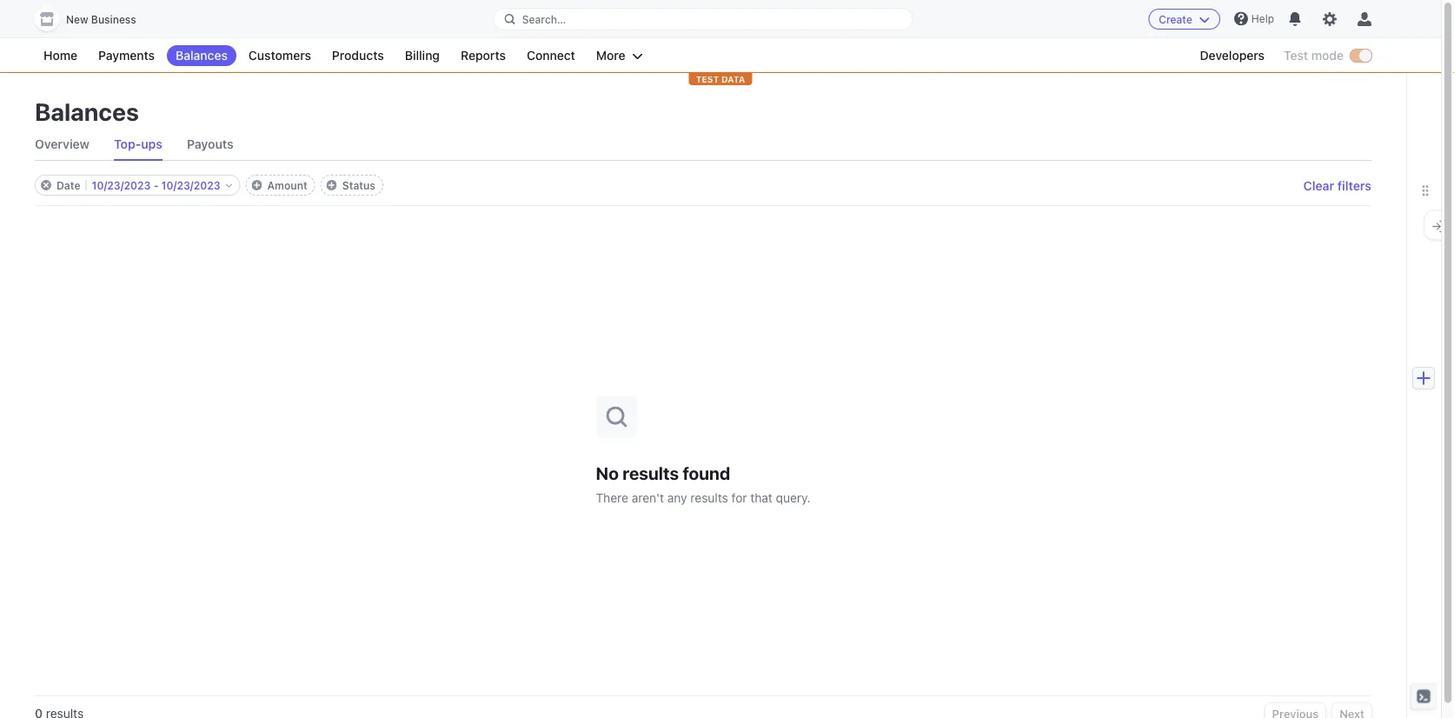 Task type: locate. For each thing, give the bounding box(es) containing it.
1 vertical spatial results
[[691, 490, 729, 505]]

query.
[[776, 490, 811, 505]]

balances up overview
[[35, 97, 139, 126]]

edit date image
[[226, 182, 233, 189]]

developers
[[1200, 48, 1265, 63]]

amount
[[267, 179, 308, 191]]

new business button
[[35, 7, 154, 31]]

10/23/2023 - 10/23/2023
[[92, 179, 220, 191]]

1 horizontal spatial 10/23/2023
[[161, 179, 220, 191]]

new
[[66, 13, 88, 26]]

0 horizontal spatial results
[[623, 463, 679, 483]]

test mode
[[1284, 48, 1344, 63]]

ups
[[141, 137, 163, 151]]

more button
[[588, 45, 652, 66]]

business
[[91, 13, 136, 26]]

results down found
[[691, 490, 729, 505]]

results up aren't on the bottom of page
[[623, 463, 679, 483]]

10/23/2023 right the -
[[161, 179, 220, 191]]

create
[[1159, 13, 1193, 25]]

results
[[623, 463, 679, 483], [691, 490, 729, 505]]

mode
[[1312, 48, 1344, 63]]

tab list
[[35, 129, 1372, 161]]

test data
[[696, 74, 746, 84]]

billing link
[[396, 45, 449, 66]]

help button
[[1228, 5, 1282, 33]]

any
[[668, 490, 688, 505]]

developers link
[[1192, 45, 1274, 66]]

create button
[[1149, 9, 1221, 30]]

status
[[342, 179, 376, 191]]

0 horizontal spatial 10/23/2023
[[92, 179, 151, 191]]

search…
[[522, 13, 566, 25]]

1 vertical spatial balances
[[35, 97, 139, 126]]

balances
[[176, 48, 228, 63], [35, 97, 139, 126]]

overview
[[35, 137, 90, 151]]

customers
[[249, 48, 311, 63]]

clear filters
[[1304, 178, 1372, 192]]

date
[[57, 179, 80, 191]]

1 horizontal spatial balances
[[176, 48, 228, 63]]

there
[[596, 490, 629, 505]]

customers link
[[240, 45, 320, 66]]

reports link
[[452, 45, 515, 66]]

add amount image
[[252, 180, 262, 190]]

Search… text field
[[495, 8, 912, 30]]

-
[[154, 179, 159, 191]]

10/23/2023
[[92, 179, 151, 191], [161, 179, 220, 191]]

balances right 'payments'
[[176, 48, 228, 63]]

0 vertical spatial balances
[[176, 48, 228, 63]]

1 horizontal spatial results
[[691, 490, 729, 505]]

toolbar
[[35, 175, 383, 196]]

home
[[43, 48, 77, 63]]

10/23/2023 left the -
[[92, 179, 151, 191]]

0 vertical spatial results
[[623, 463, 679, 483]]



Task type: describe. For each thing, give the bounding box(es) containing it.
connect
[[527, 48, 576, 63]]

billing
[[405, 48, 440, 63]]

filters
[[1338, 178, 1372, 192]]

0 horizontal spatial balances
[[35, 97, 139, 126]]

test
[[1284, 48, 1309, 63]]

remove date image
[[41, 180, 51, 190]]

clear filters button
[[1304, 178, 1372, 192]]

1 10/23/2023 from the left
[[92, 179, 151, 191]]

top-ups
[[114, 137, 163, 151]]

2 10/23/2023 from the left
[[161, 179, 220, 191]]

Search… search field
[[495, 8, 912, 30]]

new business
[[66, 13, 136, 26]]

balances link
[[167, 45, 236, 66]]

overview link
[[35, 129, 90, 160]]

tab list containing overview
[[35, 129, 1372, 161]]

payouts
[[187, 137, 234, 151]]

payments
[[98, 48, 155, 63]]

test
[[696, 74, 719, 84]]

payments link
[[90, 45, 164, 66]]

notifications image
[[1289, 12, 1303, 26]]

reports
[[461, 48, 506, 63]]

found
[[683, 463, 731, 483]]

help
[[1252, 13, 1275, 25]]

payouts link
[[187, 129, 234, 160]]

top-ups link
[[114, 129, 163, 160]]

balances inside 'balances' link
[[176, 48, 228, 63]]

toolbar containing date
[[35, 175, 383, 196]]

top-
[[114, 137, 141, 151]]

products
[[332, 48, 384, 63]]

for
[[732, 490, 747, 505]]

aren't
[[632, 490, 664, 505]]

products link
[[323, 45, 393, 66]]

no results found there aren't any results for that query.
[[596, 463, 811, 505]]

more
[[596, 48, 626, 63]]

no
[[596, 463, 619, 483]]

that
[[751, 490, 773, 505]]

clear
[[1304, 178, 1335, 192]]

add status image
[[327, 180, 337, 190]]

data
[[722, 74, 746, 84]]

home link
[[35, 45, 86, 66]]

connect link
[[518, 45, 584, 66]]



Task type: vqa. For each thing, say whether or not it's contained in the screenshot.
No results found There aren't any results for that query.
yes



